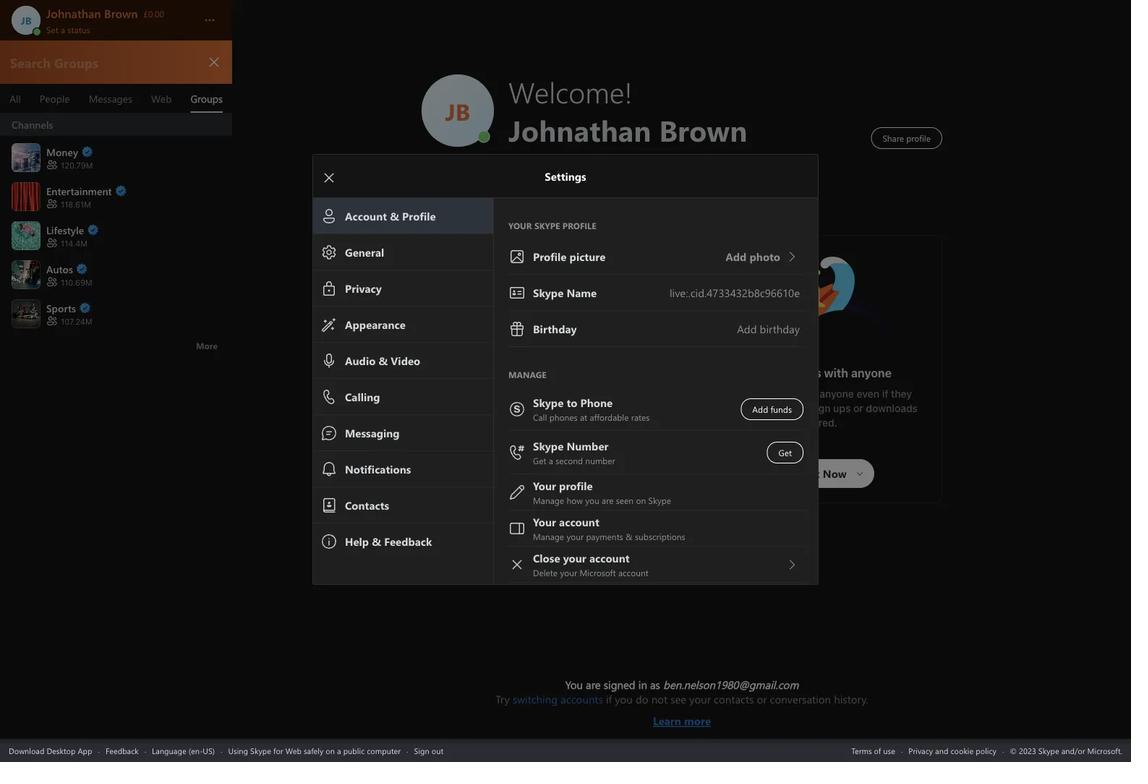 Task type: describe. For each thing, give the bounding box(es) containing it.
terms of use link
[[852, 746, 896, 756]]

learn more link
[[496, 707, 869, 729]]

switching accounts link
[[513, 692, 603, 707]]

you
[[615, 692, 633, 707]]

2 horizontal spatial with
[[824, 366, 849, 380]]

if inside the try switching accounts if you do not see your contacts or conversation history. learn more
[[606, 692, 612, 707]]

sign
[[811, 403, 831, 415]]

see
[[671, 692, 687, 707]]

miss
[[577, 410, 599, 422]]

conversation
[[770, 692, 831, 707]]

Search Groups text field
[[9, 53, 195, 72]]

try
[[496, 692, 510, 707]]

latest
[[562, 395, 589, 407]]

on inside share the invite with anyone even if they aren't on skype. no sign ups or downloads required.
[[745, 403, 757, 415]]

ups
[[834, 403, 851, 415]]

set a status button
[[46, 20, 190, 35]]

mansurfer
[[773, 250, 825, 266]]

110.69m
[[61, 278, 92, 287]]

0 horizontal spatial on
[[326, 746, 335, 756]]

114.4m
[[61, 239, 88, 248]]

terms of use
[[852, 746, 896, 756]]

terms
[[852, 746, 872, 756]]

computer
[[367, 746, 401, 756]]

the inside the 'stay up to date with the latest features and updates in skype. don't miss a thing!'
[[544, 395, 559, 407]]

features
[[591, 395, 631, 407]]

easy meetings with anyone
[[740, 366, 892, 380]]

the inside share the invite with anyone even if they aren't on skype. no sign ups or downloads required.
[[750, 388, 766, 400]]

if inside share the invite with anyone even if they aren't on skype. no sign ups or downloads required.
[[883, 388, 889, 400]]

download desktop app
[[9, 746, 92, 756]]

no
[[795, 403, 808, 415]]

are
[[586, 678, 601, 692]]

live:.cid.4733432b8c96610e button
[[509, 275, 804, 311]]

app
[[78, 746, 92, 756]]

required.
[[795, 417, 838, 429]]

out
[[432, 746, 444, 756]]

1 vertical spatial skype
[[250, 746, 271, 756]]

a inside button
[[61, 24, 65, 35]]

web
[[286, 746, 302, 756]]

0 vertical spatial in
[[560, 374, 570, 387]]

download
[[9, 746, 44, 756]]

(en-
[[189, 746, 203, 756]]

118.61m
[[61, 200, 91, 209]]

live:.cid.4733432b8c96610e
[[670, 286, 800, 300]]

switching
[[513, 692, 558, 707]]

language (en-us) link
[[152, 746, 215, 756]]

what's new in skype
[[489, 374, 608, 387]]

share the invite with anyone even if they aren't on skype. no sign ups or downloads required.
[[714, 388, 921, 429]]

they
[[891, 388, 912, 400]]

desktop
[[47, 746, 76, 756]]

you are signed in as
[[566, 678, 664, 692]]

skype. inside the 'stay up to date with the latest features and updates in skype. don't miss a thing!'
[[512, 410, 545, 422]]

date
[[497, 395, 518, 407]]

set a status
[[46, 24, 90, 35]]

do
[[636, 692, 649, 707]]



Task type: vqa. For each thing, say whether or not it's contained in the screenshot.
the topmost anyone
yes



Task type: locate. For each thing, give the bounding box(es) containing it.
tab list
[[0, 84, 232, 113]]

to
[[484, 395, 494, 407]]

stay
[[446, 395, 467, 407]]

use
[[884, 746, 896, 756]]

2 vertical spatial a
[[337, 746, 341, 756]]

anyone up even
[[852, 366, 892, 380]]

or right ups
[[854, 403, 864, 415]]

don't
[[548, 410, 574, 422]]

0 vertical spatial or
[[854, 403, 864, 415]]

your
[[690, 692, 711, 707]]

account & profile dialog
[[313, 154, 840, 619]]

1 horizontal spatial on
[[745, 403, 757, 415]]

in down date
[[501, 410, 510, 422]]

easy
[[740, 366, 767, 380]]

a inside the 'stay up to date with the latest features and updates in skype. don't miss a thing!'
[[601, 410, 607, 422]]

anyone
[[852, 366, 892, 380], [820, 388, 854, 400]]

and
[[633, 395, 651, 407], [936, 746, 949, 756]]

with inside share the invite with anyone even if they aren't on skype. no sign ups or downloads required.
[[797, 388, 817, 400]]

meetings
[[769, 366, 822, 380]]

sign
[[414, 746, 430, 756]]

feedback
[[106, 746, 139, 756]]

if
[[883, 388, 889, 400], [606, 692, 612, 707]]

safely
[[304, 746, 324, 756]]

more
[[685, 714, 711, 729]]

0 horizontal spatial skype.
[[512, 410, 545, 422]]

as
[[650, 678, 661, 692]]

privacy
[[909, 746, 933, 756]]

privacy and cookie policy
[[909, 746, 997, 756]]

on
[[745, 403, 757, 415], [326, 746, 335, 756]]

skype. down date
[[512, 410, 545, 422]]

thing!
[[610, 410, 637, 422]]

0 vertical spatial and
[[633, 395, 651, 407]]

using
[[228, 746, 248, 756]]

1 horizontal spatial the
[[750, 388, 766, 400]]

0 vertical spatial if
[[883, 388, 889, 400]]

or inside share the invite with anyone even if they aren't on skype. no sign ups or downloads required.
[[854, 403, 864, 415]]

sign out
[[414, 746, 444, 756]]

0 horizontal spatial with
[[521, 395, 541, 407]]

1 horizontal spatial skype
[[572, 374, 608, 387]]

120.79m
[[61, 161, 93, 170]]

1 horizontal spatial or
[[854, 403, 864, 415]]

language (en-us)
[[152, 746, 215, 756]]

download desktop app link
[[9, 746, 92, 756]]

1 vertical spatial anyone
[[820, 388, 854, 400]]

not
[[652, 692, 668, 707]]

if up downloads
[[883, 388, 889, 400]]

the down easy
[[750, 388, 766, 400]]

0 vertical spatial skype
[[572, 374, 608, 387]]

0 horizontal spatial or
[[757, 692, 767, 707]]

0 horizontal spatial if
[[606, 692, 612, 707]]

try switching accounts if you do not see your contacts or conversation history. learn more
[[496, 692, 869, 729]]

you
[[566, 678, 583, 692]]

public
[[343, 746, 365, 756]]

learn
[[653, 714, 682, 729]]

0 vertical spatial anyone
[[852, 366, 892, 380]]

skype.
[[759, 403, 792, 415], [512, 410, 545, 422]]

or right contacts
[[757, 692, 767, 707]]

policy
[[976, 746, 997, 756]]

of
[[874, 746, 882, 756]]

with up no
[[797, 388, 817, 400]]

contacts
[[714, 692, 754, 707]]

feedback link
[[106, 746, 139, 756]]

in right new
[[560, 374, 570, 387]]

with
[[824, 366, 849, 380], [797, 388, 817, 400], [521, 395, 541, 407]]

invite
[[768, 388, 794, 400]]

and inside the 'stay up to date with the latest features and updates in skype. don't miss a thing!'
[[633, 395, 651, 407]]

on right safely
[[326, 746, 335, 756]]

skype
[[572, 374, 608, 387], [250, 746, 271, 756]]

1 horizontal spatial skype.
[[759, 403, 792, 415]]

status
[[68, 24, 90, 35]]

2 horizontal spatial in
[[639, 678, 647, 692]]

and up thing!
[[633, 395, 651, 407]]

language
[[152, 746, 186, 756]]

using skype for web safely on a public computer
[[228, 746, 401, 756]]

0 horizontal spatial the
[[544, 395, 559, 407]]

cookie
[[951, 746, 974, 756]]

share
[[720, 388, 748, 400]]

1 vertical spatial if
[[606, 692, 612, 707]]

or inside the try switching accounts if you do not see your contacts or conversation history. learn more
[[757, 692, 767, 707]]

a right set
[[61, 24, 65, 35]]

with right date
[[521, 395, 541, 407]]

list item
[[0, 114, 232, 137]]

skype left 'for'
[[250, 746, 271, 756]]

0 vertical spatial on
[[745, 403, 757, 415]]

up
[[469, 395, 482, 407]]

1 horizontal spatial a
[[337, 746, 341, 756]]

0 horizontal spatial a
[[61, 24, 65, 35]]

set
[[46, 24, 58, 35]]

the
[[750, 388, 766, 400], [544, 395, 559, 407]]

if left you
[[606, 692, 612, 707]]

0 vertical spatial a
[[61, 24, 65, 35]]

or
[[854, 403, 864, 415], [757, 692, 767, 707]]

for
[[273, 746, 283, 756]]

0 horizontal spatial skype
[[250, 746, 271, 756]]

us)
[[203, 746, 215, 756]]

0 horizontal spatial in
[[501, 410, 510, 422]]

with inside the 'stay up to date with the latest features and updates in skype. don't miss a thing!'
[[521, 395, 541, 407]]

new
[[532, 374, 557, 387]]

in inside the 'stay up to date with the latest features and updates in skype. don't miss a thing!'
[[501, 410, 510, 422]]

history.
[[834, 692, 869, 707]]

with up ups
[[824, 366, 849, 380]]

accounts
[[561, 692, 603, 707]]

107.24m
[[61, 317, 92, 327]]

skype. down invite
[[759, 403, 792, 415]]

channels group
[[0, 114, 232, 359]]

what's
[[489, 374, 529, 387]]

downloads
[[866, 403, 918, 415]]

updates
[[460, 410, 499, 422]]

skype. inside share the invite with anyone even if they aren't on skype. no sign ups or downloads required.
[[759, 403, 792, 415]]

1 vertical spatial on
[[326, 746, 335, 756]]

anyone inside share the invite with anyone even if they aren't on skype. no sign ups or downloads required.
[[820, 388, 854, 400]]

even
[[857, 388, 880, 400]]

signed
[[604, 678, 636, 692]]

in left 'as'
[[639, 678, 647, 692]]

1 vertical spatial and
[[936, 746, 949, 756]]

aren't
[[714, 403, 742, 415]]

and left the cookie
[[936, 746, 949, 756]]

sign out link
[[414, 746, 444, 756]]

the up don't
[[544, 395, 559, 407]]

1 horizontal spatial with
[[797, 388, 817, 400]]

a left public on the left of page
[[337, 746, 341, 756]]

1 horizontal spatial and
[[936, 746, 949, 756]]

skype up the latest
[[572, 374, 608, 387]]

stay up to date with the latest features and updates in skype. don't miss a thing!
[[446, 395, 654, 422]]

1 horizontal spatial if
[[883, 388, 889, 400]]

a down features
[[601, 410, 607, 422]]

anyone up ups
[[820, 388, 854, 400]]

2 vertical spatial in
[[639, 678, 647, 692]]

1 vertical spatial a
[[601, 410, 607, 422]]

a
[[61, 24, 65, 35], [601, 410, 607, 422], [337, 746, 341, 756]]

on down 'share'
[[745, 403, 757, 415]]

1 horizontal spatial in
[[560, 374, 570, 387]]

using skype for web safely on a public computer link
[[228, 746, 401, 756]]

0 horizontal spatial and
[[633, 395, 651, 407]]

launch
[[505, 258, 539, 273]]

1 vertical spatial or
[[757, 692, 767, 707]]

1 vertical spatial in
[[501, 410, 510, 422]]

2 horizontal spatial a
[[601, 410, 607, 422]]

privacy and cookie policy link
[[909, 746, 997, 756]]



